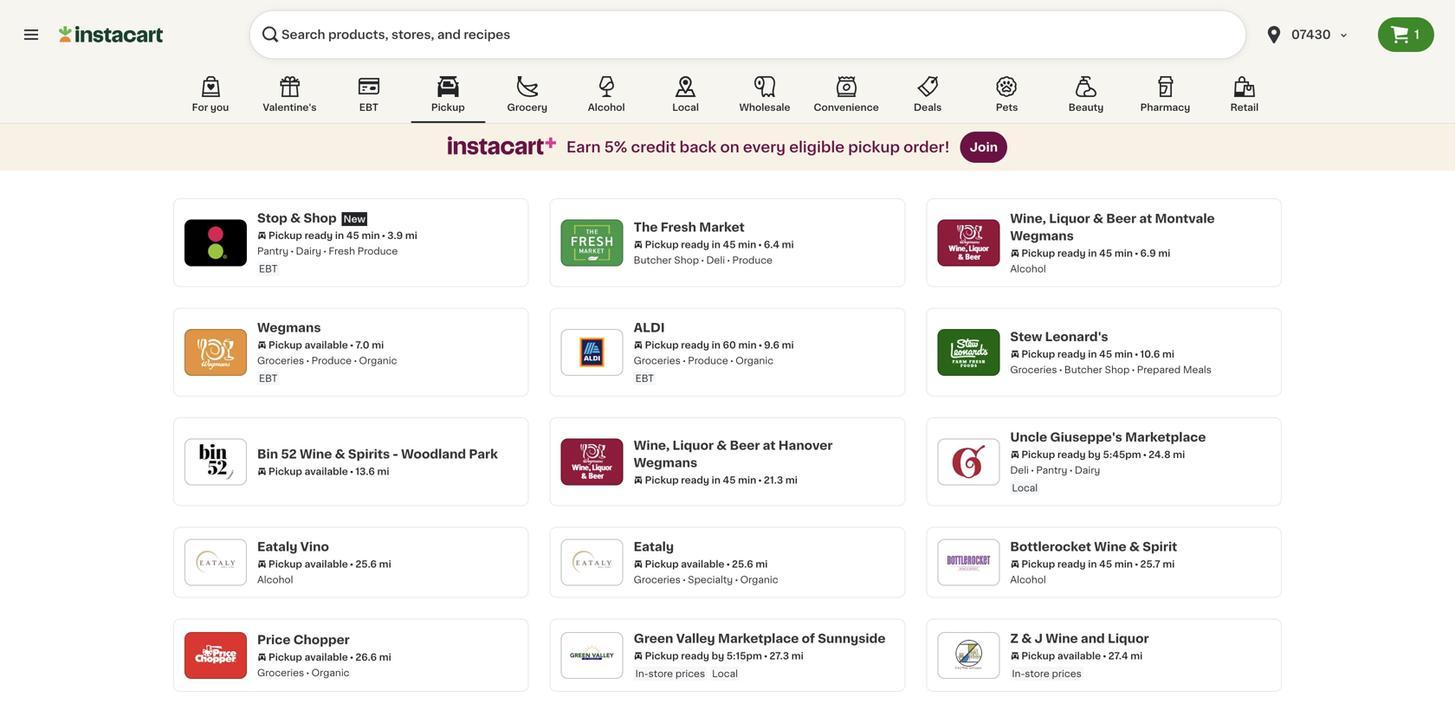Task type: describe. For each thing, give the bounding box(es) containing it.
available for z & j wine and liquor
[[1057, 651, 1101, 661]]

groceries butcher shop prepared meals
[[1010, 365, 1212, 374]]

credit
[[631, 140, 676, 155]]

available for wegmans
[[305, 340, 348, 350]]

grocery
[[507, 103, 547, 112]]

j
[[1035, 633, 1043, 645]]

wine, liquor & beer at montvale wegmans logo image
[[945, 219, 992, 266]]

pickup for eataly vino
[[269, 560, 302, 569]]

stew
[[1010, 331, 1042, 343]]

wine, for wine, liquor & beer at hanover wegmans
[[634, 439, 670, 451]]

0 vertical spatial wine
[[300, 448, 332, 460]]

mi for the fresh market
[[782, 240, 794, 249]]

eataly for eataly
[[634, 541, 674, 553]]

bin 52 wine & spirits - woodland park
[[257, 448, 498, 460]]

store for in-store prices local
[[648, 669, 673, 679]]

prices for in-store prices
[[1052, 669, 1082, 679]]

market
[[699, 221, 745, 233]]

earn
[[566, 140, 601, 155]]

25.6 mi for eataly vino
[[355, 560, 391, 569]]

order!
[[904, 140, 950, 155]]

for you
[[192, 103, 229, 112]]

6.9
[[1140, 248, 1156, 258]]

organic down chopper
[[311, 668, 350, 678]]

shop for stop
[[304, 212, 337, 224]]

in for stew leonard's
[[1088, 349, 1097, 359]]

the fresh market
[[634, 221, 745, 233]]

park
[[469, 448, 498, 460]]

groceries organic
[[257, 668, 350, 678]]

groceries right wegmans logo
[[257, 356, 304, 366]]

eataly vino logo image
[[192, 539, 239, 586]]

groceries produce organic ebt for wegmans
[[257, 356, 397, 383]]

1
[[1414, 29, 1420, 41]]

beer for montvale
[[1106, 212, 1136, 225]]

ready down the stop & shop new
[[305, 231, 333, 240]]

7.0
[[355, 340, 369, 350]]

25.7
[[1140, 560, 1160, 569]]

green valley marketplace of sunnyside
[[634, 633, 886, 645]]

in for the fresh market
[[712, 240, 720, 249]]

pickup ready in 45 min for wine, liquor & beer at montvale wegmans
[[1021, 248, 1133, 258]]

0 horizontal spatial wegmans
[[257, 322, 321, 334]]

45 down 'new'
[[346, 231, 359, 240]]

prepared
[[1137, 365, 1181, 374]]

fresh inside the "pantry dairy fresh produce ebt"
[[329, 246, 355, 256]]

groceries down price at left bottom
[[257, 668, 304, 678]]

groceries produce organic ebt for aldi
[[634, 356, 774, 383]]

6.4 mi
[[764, 240, 794, 249]]

marketplace for valley
[[718, 633, 799, 645]]

join
[[970, 141, 998, 153]]

in- for in-store prices local
[[635, 669, 648, 679]]

bin 52 wine & spirits - woodland park logo image
[[192, 438, 239, 485]]

ready for bottlerocket wine & spirit
[[1057, 560, 1086, 569]]

every
[[743, 140, 786, 155]]

at for hanover
[[763, 439, 776, 451]]

spirits
[[348, 448, 390, 460]]

stop & shop new
[[257, 212, 366, 224]]

in for wine, liquor & beer at montvale wegmans
[[1088, 248, 1097, 258]]

25.6 for eataly vino
[[355, 560, 377, 569]]

pickup for price chopper
[[269, 652, 302, 662]]

ready for wine, liquor & beer at montvale wegmans
[[1057, 248, 1086, 258]]

eataly for eataly vino
[[257, 541, 297, 553]]

ready for stew leonard's
[[1057, 349, 1086, 359]]

pickup ready by 5:45pm
[[1021, 450, 1141, 459]]

alcohol inside 'button'
[[588, 103, 625, 112]]

spirit
[[1143, 541, 1177, 553]]

ready for wine, liquor & beer at hanover wegmans
[[681, 475, 709, 485]]

of
[[802, 633, 815, 645]]

instacart image
[[59, 24, 163, 45]]

pickup
[[848, 140, 900, 155]]

ebt inside ebt button
[[359, 103, 378, 112]]

13.6
[[355, 467, 375, 476]]

1 vertical spatial shop
[[674, 255, 699, 265]]

shop for groceries
[[1105, 365, 1130, 374]]

price chopper logo image
[[192, 632, 239, 679]]

pickup button
[[411, 73, 485, 123]]

pickup inside button
[[431, 103, 465, 112]]

45 for the fresh market
[[723, 240, 736, 249]]

1 vertical spatial wine
[[1094, 541, 1127, 553]]

mi for wegmans
[[372, 340, 384, 350]]

prices for in-store prices local
[[675, 669, 705, 679]]

pharmacy button
[[1128, 73, 1203, 123]]

45 for stew leonard's
[[1099, 349, 1112, 359]]

27.4
[[1108, 651, 1128, 661]]

deals button
[[891, 73, 965, 123]]

pickup ready in 45 min for the fresh market
[[645, 240, 756, 249]]

wine, liquor & beer at montvale wegmans
[[1010, 212, 1215, 242]]

earn 5% credit back on every eligible pickup order!
[[566, 140, 950, 155]]

52
[[281, 448, 297, 460]]

wine, liquor & beer at hanover wegmans
[[634, 439, 833, 469]]

13.6 mi
[[355, 467, 389, 476]]

uncle giuseppe's marketplace logo image
[[945, 438, 992, 485]]

wegmans for wine, liquor & beer at montvale wegmans
[[1010, 230, 1074, 242]]

60
[[723, 340, 736, 350]]

wholesale button
[[728, 73, 802, 123]]

at for montvale
[[1139, 212, 1152, 225]]

price chopper
[[257, 634, 350, 646]]

mi for bin 52 wine & spirits - woodland park
[[377, 467, 389, 476]]

pickup available for eataly
[[645, 560, 724, 569]]

pickup available for z & j wine and liquor
[[1021, 651, 1101, 661]]

butcher shop deli produce
[[634, 255, 773, 265]]

valentine's button
[[252, 73, 327, 123]]

pickup ready in 60 min
[[645, 340, 757, 350]]

10.6 mi
[[1140, 349, 1174, 359]]

mi for eataly
[[756, 560, 768, 569]]

mi for z & j wine and liquor
[[1130, 651, 1143, 661]]

green
[[634, 633, 673, 645]]

uncle giuseppe's marketplace
[[1010, 431, 1206, 443]]

pharmacy
[[1140, 103, 1190, 112]]

1 horizontal spatial fresh
[[661, 221, 696, 233]]

45 for bottlerocket wine & spirit
[[1099, 560, 1112, 569]]

wholesale
[[739, 103, 790, 112]]

pickup available for price chopper
[[269, 652, 348, 662]]

liquor for wine, liquor & beer at montvale wegmans
[[1049, 212, 1090, 225]]

retail
[[1230, 103, 1259, 112]]

in-store prices
[[1012, 669, 1082, 679]]

eataly logo image
[[569, 539, 616, 586]]

chopper
[[293, 634, 350, 646]]

mi for green valley marketplace of sunnyside
[[791, 651, 804, 661]]

store for in-store prices
[[1025, 669, 1050, 679]]

24.8
[[1149, 450, 1171, 459]]

alcohol for bottlerocket wine & spirit
[[1010, 575, 1046, 585]]

retail button
[[1207, 73, 1282, 123]]

for you button
[[173, 73, 248, 123]]

Search field
[[249, 10, 1246, 59]]

the
[[634, 221, 658, 233]]

pickup ready in 45 min down the stop & shop new
[[269, 231, 380, 240]]

pantry inside deli pantry dairy local
[[1036, 466, 1067, 475]]

mi for wine, liquor & beer at montvale wegmans
[[1158, 248, 1170, 258]]

9.6 mi
[[764, 340, 794, 350]]

ebt down aldi
[[635, 374, 654, 383]]

organic down 9.6
[[736, 356, 774, 366]]

pets button
[[970, 73, 1044, 123]]

ebt inside the "pantry dairy fresh produce ebt"
[[259, 264, 278, 274]]

ebt button
[[332, 73, 406, 123]]

0 horizontal spatial butcher
[[634, 255, 672, 265]]

bottlerocket
[[1010, 541, 1091, 553]]

new
[[344, 214, 366, 224]]

alcohol button
[[569, 73, 644, 123]]

leonard's
[[1045, 331, 1108, 343]]

available for eataly
[[681, 560, 724, 569]]

groceries down aldi
[[634, 356, 681, 366]]

specialty
[[688, 575, 733, 585]]

bottlerocket wine & spirit
[[1010, 541, 1177, 553]]

you
[[210, 103, 229, 112]]

montvale
[[1155, 212, 1215, 225]]

2 vertical spatial liquor
[[1108, 633, 1149, 645]]

available for eataly vino
[[305, 560, 348, 569]]

pantry dairy fresh produce ebt
[[257, 246, 398, 274]]

liquor for wine, liquor & beer at hanover wegmans
[[673, 439, 714, 451]]

mi for uncle giuseppe's marketplace
[[1173, 450, 1185, 459]]

wine, for wine, liquor & beer at montvale wegmans
[[1010, 212, 1046, 225]]

pickup for eataly
[[645, 560, 679, 569]]

in for aldi
[[712, 340, 720, 350]]

6.9 mi
[[1140, 248, 1170, 258]]

pickup ready in 45 min for stew leonard's
[[1021, 349, 1133, 359]]

organic down 7.0 mi
[[359, 356, 397, 366]]

& inside wine, liquor & beer at montvale wegmans
[[1093, 212, 1103, 225]]

groceries down stew
[[1010, 365, 1057, 374]]

27.4 mi
[[1108, 651, 1143, 661]]

ebt right wegmans logo
[[259, 374, 278, 383]]

stew leonard's logo image
[[945, 329, 992, 376]]

local button
[[648, 73, 723, 123]]



Task type: locate. For each thing, give the bounding box(es) containing it.
mi for wine, liquor & beer at hanover wegmans
[[785, 475, 798, 485]]

pantry down the stop
[[257, 246, 289, 256]]

in for wine, liquor & beer at hanover wegmans
[[712, 475, 720, 485]]

0 horizontal spatial groceries produce organic ebt
[[257, 356, 397, 383]]

wegmans inside wine, liquor & beer at hanover wegmans
[[634, 457, 697, 469]]

pickup down the
[[645, 240, 679, 249]]

sunnyside
[[818, 633, 886, 645]]

stop & shop logo image
[[192, 219, 239, 266]]

2 vertical spatial local
[[712, 669, 738, 679]]

beer for hanover
[[730, 439, 760, 451]]

min for bottlerocket wine & spirit
[[1115, 560, 1133, 569]]

in for bottlerocket wine & spirit
[[1088, 560, 1097, 569]]

2 25.6 from the left
[[732, 560, 753, 569]]

9.6
[[764, 340, 779, 350]]

45 for wine, liquor & beer at montvale wegmans
[[1099, 248, 1112, 258]]

pickup available for wegmans
[[269, 340, 348, 350]]

pickup available up groceries organic
[[269, 652, 348, 662]]

in-store prices local
[[635, 669, 738, 679]]

1 horizontal spatial marketplace
[[1125, 431, 1206, 443]]

45 down market
[[723, 240, 736, 249]]

dairy
[[296, 246, 321, 256], [1075, 466, 1100, 475]]

1 vertical spatial butcher
[[1064, 365, 1102, 374]]

fresh right the
[[661, 221, 696, 233]]

1 vertical spatial local
[[1012, 483, 1038, 493]]

min for aldi
[[738, 340, 757, 350]]

local down 5:15pm
[[712, 669, 738, 679]]

store down j
[[1025, 669, 1050, 679]]

ready for aldi
[[681, 340, 709, 350]]

beer
[[1106, 212, 1136, 225], [730, 439, 760, 451]]

alcohol up 5%
[[588, 103, 625, 112]]

shop
[[304, 212, 337, 224], [674, 255, 699, 265], [1105, 365, 1130, 374]]

ebt right valentine's
[[359, 103, 378, 112]]

0 vertical spatial dairy
[[296, 246, 321, 256]]

0 horizontal spatial prices
[[675, 669, 705, 679]]

0 horizontal spatial wine
[[300, 448, 332, 460]]

24.8 mi
[[1149, 450, 1185, 459]]

1 vertical spatial beer
[[730, 439, 760, 451]]

1 horizontal spatial dairy
[[1075, 466, 1100, 475]]

pantry inside the "pantry dairy fresh produce ebt"
[[257, 246, 289, 256]]

1 horizontal spatial wegmans
[[634, 457, 697, 469]]

aldi logo image
[[569, 329, 616, 376]]

0 vertical spatial fresh
[[661, 221, 696, 233]]

in down 'new'
[[335, 231, 344, 240]]

ready down wine, liquor & beer at hanover wegmans
[[681, 475, 709, 485]]

5:45pm
[[1103, 450, 1141, 459]]

1 horizontal spatial in-
[[1012, 669, 1025, 679]]

local inside deli pantry dairy local
[[1012, 483, 1038, 493]]

at inside wine, liquor & beer at montvale wegmans
[[1139, 212, 1152, 225]]

pickup up groceries specialty organic
[[645, 560, 679, 569]]

by for valley
[[712, 651, 724, 661]]

pickup available left '7.0'
[[269, 340, 348, 350]]

2 horizontal spatial wegmans
[[1010, 230, 1074, 242]]

by down giuseppe's
[[1088, 450, 1101, 459]]

0 horizontal spatial eataly
[[257, 541, 297, 553]]

mi for bottlerocket wine & spirit
[[1163, 560, 1175, 569]]

wine right j
[[1046, 633, 1078, 645]]

pickup down price at left bottom
[[269, 652, 302, 662]]

1 vertical spatial wegmans
[[257, 322, 321, 334]]

deli inside deli pantry dairy local
[[1010, 466, 1029, 475]]

wegmans right wine, liquor & beer at hanover wegmans logo
[[634, 457, 697, 469]]

wegmans inside wine, liquor & beer at montvale wegmans
[[1010, 230, 1074, 242]]

07430
[[1291, 29, 1331, 41]]

mi
[[405, 231, 417, 240], [782, 240, 794, 249], [1158, 248, 1170, 258], [372, 340, 384, 350], [782, 340, 794, 350], [1162, 349, 1174, 359], [1173, 450, 1185, 459], [377, 467, 389, 476], [785, 475, 798, 485], [379, 560, 391, 569], [756, 560, 768, 569], [1163, 560, 1175, 569], [791, 651, 804, 661], [1130, 651, 1143, 661], [379, 652, 391, 662]]

pickup left grocery
[[431, 103, 465, 112]]

beer inside wine, liquor & beer at montvale wegmans
[[1106, 212, 1136, 225]]

pickup available up groceries specialty organic
[[645, 560, 724, 569]]

wegmans for wine, liquor & beer at hanover wegmans
[[634, 457, 697, 469]]

groceries produce organic ebt down '7.0'
[[257, 356, 397, 383]]

6.4
[[764, 240, 779, 249]]

0 horizontal spatial in-
[[635, 669, 648, 679]]

0 vertical spatial wegmans
[[1010, 230, 1074, 242]]

1 horizontal spatial 25.6
[[732, 560, 753, 569]]

shop categories tab list
[[173, 73, 1282, 123]]

beauty button
[[1049, 73, 1123, 123]]

shop down the fresh market
[[674, 255, 699, 265]]

wine, right wine, liquor & beer at hanover wegmans logo
[[634, 439, 670, 451]]

store down green
[[648, 669, 673, 679]]

liquor
[[1049, 212, 1090, 225], [673, 439, 714, 451], [1108, 633, 1149, 645]]

local
[[672, 103, 699, 112], [1012, 483, 1038, 493], [712, 669, 738, 679]]

0 horizontal spatial dairy
[[296, 246, 321, 256]]

by left 5:15pm
[[712, 651, 724, 661]]

1 eataly from the left
[[257, 541, 297, 553]]

pickup down 52
[[269, 467, 302, 476]]

ready for green valley marketplace of sunnyside
[[681, 651, 709, 661]]

ready for the fresh market
[[681, 240, 709, 249]]

pickup right wine, liquor & beer at hanover wegmans logo
[[645, 475, 679, 485]]

2 vertical spatial wegmans
[[634, 457, 697, 469]]

at up 6.9
[[1139, 212, 1152, 225]]

1 horizontal spatial shop
[[674, 255, 699, 265]]

0 vertical spatial at
[[1139, 212, 1152, 225]]

in down the bottlerocket wine & spirit
[[1088, 560, 1097, 569]]

2 horizontal spatial liquor
[[1108, 633, 1149, 645]]

26.6
[[355, 652, 377, 662]]

wine, liquor & beer at hanover wegmans logo image
[[569, 438, 616, 485]]

1 horizontal spatial 25.6 mi
[[732, 560, 768, 569]]

ready down giuseppe's
[[1057, 450, 1086, 459]]

available
[[305, 340, 348, 350], [305, 467, 348, 476], [305, 560, 348, 569], [681, 560, 724, 569], [1057, 651, 1101, 661], [305, 652, 348, 662]]

1 vertical spatial by
[[712, 651, 724, 661]]

eataly up groceries specialty organic
[[634, 541, 674, 553]]

1 horizontal spatial prices
[[1052, 669, 1082, 679]]

0 horizontal spatial by
[[712, 651, 724, 661]]

1 vertical spatial deli
[[1010, 466, 1029, 475]]

for
[[192, 103, 208, 112]]

marketplace for giuseppe's
[[1125, 431, 1206, 443]]

pickup available
[[269, 340, 348, 350], [269, 467, 348, 476], [269, 560, 348, 569], [645, 560, 724, 569], [1021, 651, 1101, 661], [269, 652, 348, 662]]

25.7 mi
[[1140, 560, 1175, 569]]

ready
[[305, 231, 333, 240], [681, 240, 709, 249], [1057, 248, 1086, 258], [681, 340, 709, 350], [1057, 349, 1086, 359], [1057, 450, 1086, 459], [681, 475, 709, 485], [1057, 560, 1086, 569], [681, 651, 709, 661]]

green valley marketplace of sunnyside logo image
[[569, 632, 616, 679]]

0 horizontal spatial local
[[672, 103, 699, 112]]

2 horizontal spatial shop
[[1105, 365, 1130, 374]]

wine, right wine, liquor & beer at montvale wegmans logo
[[1010, 212, 1046, 225]]

None search field
[[249, 10, 1246, 59]]

2 vertical spatial shop
[[1105, 365, 1130, 374]]

45 down the bottlerocket wine & spirit
[[1099, 560, 1112, 569]]

groceries
[[257, 356, 304, 366], [634, 356, 681, 366], [1010, 365, 1057, 374], [634, 575, 681, 585], [257, 668, 304, 678]]

1 horizontal spatial liquor
[[1049, 212, 1090, 225]]

pickup down stew
[[1021, 349, 1055, 359]]

1 vertical spatial wine,
[[634, 439, 670, 451]]

27.3 mi
[[769, 651, 804, 661]]

pickup for stew leonard's
[[1021, 349, 1055, 359]]

beer left hanover
[[730, 439, 760, 451]]

1 horizontal spatial wine,
[[1010, 212, 1046, 225]]

0 horizontal spatial at
[[763, 439, 776, 451]]

1 vertical spatial pantry
[[1036, 466, 1067, 475]]

liquor inside wine, liquor & beer at hanover wegmans
[[673, 439, 714, 451]]

45 down wine, liquor & beer at montvale wegmans
[[1099, 248, 1112, 258]]

0 horizontal spatial marketplace
[[718, 633, 799, 645]]

local inside button
[[672, 103, 699, 112]]

groceries specialty organic
[[634, 575, 778, 585]]

marketplace
[[1125, 431, 1206, 443], [718, 633, 799, 645]]

1 horizontal spatial eataly
[[634, 541, 674, 553]]

groceries produce organic ebt
[[257, 356, 397, 383], [634, 356, 774, 383]]

25.6 mi for eataly
[[732, 560, 768, 569]]

pickup for green valley marketplace of sunnyside
[[645, 651, 679, 661]]

prices down z & j wine and liquor
[[1052, 669, 1082, 679]]

pickup for aldi
[[645, 340, 679, 350]]

available left 13.6
[[305, 467, 348, 476]]

mi for stew leonard's
[[1162, 349, 1174, 359]]

pets
[[996, 103, 1018, 112]]

pickup available up in-store prices
[[1021, 651, 1101, 661]]

in left 60
[[712, 340, 720, 350]]

1 horizontal spatial store
[[1025, 669, 1050, 679]]

1 horizontal spatial butcher
[[1064, 365, 1102, 374]]

mi for price chopper
[[379, 652, 391, 662]]

available down vino
[[305, 560, 348, 569]]

1 horizontal spatial by
[[1088, 450, 1101, 459]]

min left 21.3
[[738, 475, 756, 485]]

local for deli pantry dairy local
[[1012, 483, 1038, 493]]

pickup down green
[[645, 651, 679, 661]]

back
[[680, 140, 717, 155]]

by for giuseppe's
[[1088, 450, 1101, 459]]

uncle
[[1010, 431, 1047, 443]]

min for the fresh market
[[738, 240, 756, 249]]

27.3
[[769, 651, 789, 661]]

dairy inside the "pantry dairy fresh produce ebt"
[[296, 246, 321, 256]]

25.6 mi
[[355, 560, 391, 569], [732, 560, 768, 569]]

dairy down the stop & shop new
[[296, 246, 321, 256]]

wine, inside wine, liquor & beer at montvale wegmans
[[1010, 212, 1046, 225]]

ebt
[[359, 103, 378, 112], [259, 264, 278, 274], [259, 374, 278, 383], [635, 374, 654, 383]]

in
[[335, 231, 344, 240], [712, 240, 720, 249], [1088, 248, 1097, 258], [712, 340, 720, 350], [1088, 349, 1097, 359], [712, 475, 720, 485], [1088, 560, 1097, 569]]

z & j wine and liquor logo image
[[945, 632, 992, 679]]

0 vertical spatial by
[[1088, 450, 1101, 459]]

min right 60
[[738, 340, 757, 350]]

1 25.6 from the left
[[355, 560, 377, 569]]

1 horizontal spatial groceries produce organic ebt
[[634, 356, 774, 383]]

alcohol right wine, liquor & beer at montvale wegmans logo
[[1010, 264, 1046, 273]]

pickup ready in 45 min down wine, liquor & beer at hanover wegmans
[[645, 475, 756, 485]]

meals
[[1183, 365, 1212, 374]]

0 vertical spatial pantry
[[257, 246, 289, 256]]

pickup for the fresh market
[[645, 240, 679, 249]]

2 in- from the left
[[1012, 669, 1025, 679]]

pickup for bottlerocket wine & spirit
[[1021, 560, 1055, 569]]

min for wine, liquor & beer at hanover wegmans
[[738, 475, 756, 485]]

pickup ready in 45 min down the bottlerocket wine & spirit
[[1021, 560, 1133, 569]]

min up groceries butcher shop prepared meals
[[1115, 349, 1133, 359]]

butcher down leonard's
[[1064, 365, 1102, 374]]

pickup right wegmans logo
[[269, 340, 302, 350]]

min for wine, liquor & beer at montvale wegmans
[[1115, 248, 1133, 258]]

marketplace up 24.8 mi
[[1125, 431, 1206, 443]]

pickup for wine, liquor & beer at montvale wegmans
[[1021, 248, 1055, 258]]

min for stew leonard's
[[1115, 349, 1133, 359]]

available up groceries specialty organic
[[681, 560, 724, 569]]

26.6 mi
[[355, 652, 391, 662]]

0 vertical spatial liquor
[[1049, 212, 1090, 225]]

0 horizontal spatial 25.6
[[355, 560, 377, 569]]

1 vertical spatial dairy
[[1075, 466, 1100, 475]]

organic right specialty
[[740, 575, 778, 585]]

butcher down the
[[634, 255, 672, 265]]

min down 'new'
[[362, 231, 380, 240]]

1 vertical spatial liquor
[[673, 439, 714, 451]]

on
[[720, 140, 739, 155]]

1 horizontal spatial pantry
[[1036, 466, 1067, 475]]

stew leonard's
[[1010, 331, 1108, 343]]

alcohol down bottlerocket
[[1010, 575, 1046, 585]]

ready for uncle giuseppe's marketplace
[[1057, 450, 1086, 459]]

wine left spirit
[[1094, 541, 1127, 553]]

1 in- from the left
[[635, 669, 648, 679]]

ready left 60
[[681, 340, 709, 350]]

prices
[[675, 669, 705, 679], [1052, 669, 1082, 679]]

1 horizontal spatial beer
[[1106, 212, 1136, 225]]

pickup for bin 52 wine & spirits - woodland park
[[269, 467, 302, 476]]

local up back in the top of the page
[[672, 103, 699, 112]]

dairy inside deli pantry dairy local
[[1075, 466, 1100, 475]]

2 groceries produce organic ebt from the left
[[634, 356, 774, 383]]

groceries produce organic ebt down pickup ready in 60 min
[[634, 356, 774, 383]]

2 eataly from the left
[[634, 541, 674, 553]]

at
[[1139, 212, 1152, 225], [763, 439, 776, 451]]

21.3
[[764, 475, 783, 485]]

2 horizontal spatial wine
[[1094, 541, 1127, 553]]

0 horizontal spatial 25.6 mi
[[355, 560, 391, 569]]

ready down wine, liquor & beer at montvale wegmans
[[1057, 248, 1086, 258]]

pickup down eataly vino
[[269, 560, 302, 569]]

and
[[1081, 633, 1105, 645]]

pickup down bottlerocket
[[1021, 560, 1055, 569]]

pickup down aldi
[[645, 340, 679, 350]]

5:15pm
[[727, 651, 762, 661]]

45 for wine, liquor & beer at hanover wegmans
[[723, 475, 736, 485]]

available for bin 52 wine & spirits - woodland park
[[305, 467, 348, 476]]

local for in-store prices local
[[712, 669, 738, 679]]

1 button
[[1378, 17, 1434, 52]]

ready up butcher shop deli produce
[[681, 240, 709, 249]]

groceries left specialty
[[634, 575, 681, 585]]

in down leonard's
[[1088, 349, 1097, 359]]

pickup available for bin 52 wine & spirits - woodland park
[[269, 467, 348, 476]]

0 vertical spatial wine,
[[1010, 212, 1046, 225]]

21.3 mi
[[764, 475, 798, 485]]

marketplace up 5:15pm
[[718, 633, 799, 645]]

pickup ready in 45 min for wine, liquor & beer at hanover wegmans
[[645, 475, 756, 485]]

valley
[[676, 633, 715, 645]]

25.6 for eataly
[[732, 560, 753, 569]]

in down wine, liquor & beer at hanover wegmans
[[712, 475, 720, 485]]

wine
[[300, 448, 332, 460], [1094, 541, 1127, 553], [1046, 633, 1078, 645]]

beer left montvale
[[1106, 212, 1136, 225]]

giuseppe's
[[1050, 431, 1122, 443]]

2 horizontal spatial local
[[1012, 483, 1038, 493]]

0 vertical spatial marketplace
[[1125, 431, 1206, 443]]

0 horizontal spatial liquor
[[673, 439, 714, 451]]

by
[[1088, 450, 1101, 459], [712, 651, 724, 661]]

wegmans logo image
[[192, 329, 239, 376]]

min left 25.7
[[1115, 560, 1133, 569]]

1 vertical spatial at
[[763, 439, 776, 451]]

bottlerocket wine & spirit logo image
[[945, 539, 992, 586]]

min left 6.4
[[738, 240, 756, 249]]

0 vertical spatial deli
[[706, 255, 725, 265]]

0 horizontal spatial shop
[[304, 212, 337, 224]]

join button
[[960, 132, 1007, 163]]

pickup for z & j wine and liquor
[[1021, 651, 1055, 661]]

in down wine, liquor & beer at montvale wegmans
[[1088, 248, 1097, 258]]

0 vertical spatial butcher
[[634, 255, 672, 265]]

1 horizontal spatial deli
[[1010, 466, 1029, 475]]

local down uncle
[[1012, 483, 1038, 493]]

produce inside the "pantry dairy fresh produce ebt"
[[358, 246, 398, 256]]

beer inside wine, liquor & beer at hanover wegmans
[[730, 439, 760, 451]]

in- down green
[[635, 669, 648, 679]]

convenience button
[[807, 73, 886, 123]]

eligible
[[789, 140, 845, 155]]

5%
[[604, 140, 627, 155]]

convenience
[[814, 103, 879, 112]]

alcohol down eataly vino
[[257, 575, 293, 585]]

0 vertical spatial shop
[[304, 212, 337, 224]]

1 groceries produce organic ebt from the left
[[257, 356, 397, 383]]

available for price chopper
[[305, 652, 348, 662]]

produce
[[358, 246, 398, 256], [732, 255, 773, 265], [311, 356, 352, 366], [688, 356, 728, 366]]

pickup for wine, liquor & beer at hanover wegmans
[[645, 475, 679, 485]]

2 prices from the left
[[1052, 669, 1082, 679]]

1 25.6 mi from the left
[[355, 560, 391, 569]]

at inside wine, liquor & beer at hanover wegmans
[[763, 439, 776, 451]]

1 horizontal spatial at
[[1139, 212, 1152, 225]]

0 horizontal spatial pantry
[[257, 246, 289, 256]]

price
[[257, 634, 291, 646]]

pickup down the stop
[[269, 231, 302, 240]]

min
[[362, 231, 380, 240], [738, 240, 756, 249], [1115, 248, 1133, 258], [738, 340, 757, 350], [1115, 349, 1133, 359], [738, 475, 756, 485], [1115, 560, 1133, 569]]

2 store from the left
[[1025, 669, 1050, 679]]

pickup available for eataly vino
[[269, 560, 348, 569]]

pickup
[[431, 103, 465, 112], [269, 231, 302, 240], [645, 240, 679, 249], [1021, 248, 1055, 258], [269, 340, 302, 350], [645, 340, 679, 350], [1021, 349, 1055, 359], [1021, 450, 1055, 459], [269, 467, 302, 476], [645, 475, 679, 485], [269, 560, 302, 569], [645, 560, 679, 569], [1021, 560, 1055, 569], [645, 651, 679, 661], [1021, 651, 1055, 661], [269, 652, 302, 662]]

ready down bottlerocket
[[1057, 560, 1086, 569]]

wine right 52
[[300, 448, 332, 460]]

mi for eataly vino
[[379, 560, 391, 569]]

1 vertical spatial fresh
[[329, 246, 355, 256]]

1 horizontal spatial local
[[712, 669, 738, 679]]

available left '7.0'
[[305, 340, 348, 350]]

7.0 mi
[[355, 340, 384, 350]]

0 horizontal spatial beer
[[730, 439, 760, 451]]

1 horizontal spatial wine
[[1046, 633, 1078, 645]]

valentine's
[[263, 103, 317, 112]]

wine,
[[1010, 212, 1046, 225], [634, 439, 670, 451]]

10.6
[[1140, 349, 1160, 359]]

3.9 mi
[[387, 231, 417, 240]]

45 down wine, liquor & beer at hanover wegmans
[[723, 475, 736, 485]]

pickup available down vino
[[269, 560, 348, 569]]

mi for aldi
[[782, 340, 794, 350]]

dairy down pickup ready by 5:45pm
[[1075, 466, 1100, 475]]

3.9
[[387, 231, 403, 240]]

& inside wine, liquor & beer at hanover wegmans
[[717, 439, 727, 451]]

0 vertical spatial local
[[672, 103, 699, 112]]

wine, inside wine, liquor & beer at hanover wegmans
[[634, 439, 670, 451]]

shop left 'new'
[[304, 212, 337, 224]]

pickup ready in 45 min
[[269, 231, 380, 240], [645, 240, 756, 249], [1021, 248, 1133, 258], [1021, 349, 1133, 359], [645, 475, 756, 485], [1021, 560, 1133, 569]]

0 vertical spatial beer
[[1106, 212, 1136, 225]]

0 horizontal spatial store
[[648, 669, 673, 679]]

alcohol for wine, liquor & beer at montvale wegmans
[[1010, 264, 1046, 273]]

pickup ready in 45 min for bottlerocket wine & spirit
[[1021, 560, 1133, 569]]

z
[[1010, 633, 1019, 645]]

pickup ready in 45 min up butcher shop deli produce
[[645, 240, 756, 249]]

pickup for wegmans
[[269, 340, 302, 350]]

1 prices from the left
[[675, 669, 705, 679]]

alcohol
[[588, 103, 625, 112], [1010, 264, 1046, 273], [257, 575, 293, 585], [1010, 575, 1046, 585]]

liquor inside wine, liquor & beer at montvale wegmans
[[1049, 212, 1090, 225]]

in- down z
[[1012, 669, 1025, 679]]

deals
[[914, 103, 942, 112]]

stop
[[257, 212, 287, 224]]

hanover
[[778, 439, 833, 451]]

pickup down uncle
[[1021, 450, 1055, 459]]

in- for in-store prices
[[1012, 669, 1025, 679]]

organic
[[359, 356, 397, 366], [736, 356, 774, 366], [740, 575, 778, 585], [311, 668, 350, 678]]

available down chopper
[[305, 652, 348, 662]]

0 horizontal spatial deli
[[706, 255, 725, 265]]

deli pantry dairy local
[[1010, 466, 1100, 493]]

pantry down pickup ready by 5:45pm
[[1036, 466, 1067, 475]]

1 vertical spatial marketplace
[[718, 633, 799, 645]]

fresh down 'new'
[[329, 246, 355, 256]]

2 vertical spatial wine
[[1046, 633, 1078, 645]]

0 horizontal spatial fresh
[[329, 246, 355, 256]]

2 25.6 mi from the left
[[732, 560, 768, 569]]

pickup right wine, liquor & beer at montvale wegmans logo
[[1021, 248, 1055, 258]]

the fresh market logo image
[[569, 219, 616, 266]]

1 store from the left
[[648, 669, 673, 679]]

eataly vino
[[257, 541, 329, 553]]

pickup for uncle giuseppe's marketplace
[[1021, 450, 1055, 459]]

alcohol for eataly vino
[[257, 575, 293, 585]]

0 horizontal spatial wine,
[[634, 439, 670, 451]]

available down z & j wine and liquor
[[1057, 651, 1101, 661]]



Task type: vqa. For each thing, say whether or not it's contained in the screenshot.
2nd Eataly from the right
yes



